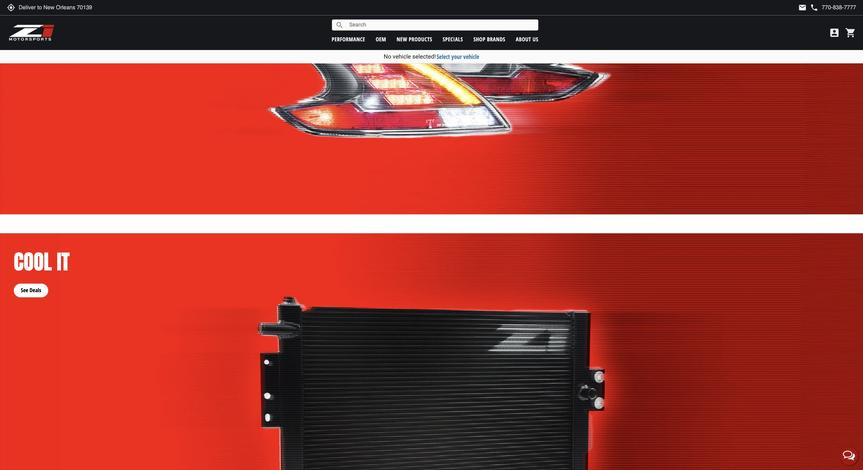 Task type: locate. For each thing, give the bounding box(es) containing it.
phone link
[[811, 3, 857, 12]]

deals
[[30, 287, 41, 294]]

us
[[533, 35, 539, 43]]

see deals
[[21, 287, 41, 294]]

vehicle inside no vehicle selected! select your vehicle
[[393, 53, 411, 60]]

specials link
[[443, 35, 463, 43]]

shopping_cart
[[846, 27, 857, 38]]

vehicle
[[464, 53, 480, 61], [393, 53, 411, 60]]

search
[[336, 21, 344, 29]]

shopping_cart link
[[844, 27, 857, 38]]

new products link
[[397, 35, 433, 43]]

z1 motorsports logo image
[[9, 24, 55, 41]]

about us link
[[516, 35, 539, 43]]

new products
[[397, 35, 433, 43]]

about
[[516, 35, 532, 43]]

0 horizontal spatial vehicle
[[393, 53, 411, 60]]

my_location
[[7, 3, 15, 12]]

your
[[452, 53, 462, 61]]

phone
[[811, 3, 819, 12]]

shop brands
[[474, 35, 506, 43]]

Search search field
[[344, 20, 539, 30]]

vehicle right your
[[464, 53, 480, 61]]

selected!
[[413, 53, 436, 60]]

select
[[437, 53, 450, 61]]

vehicle right no on the top
[[393, 53, 411, 60]]

performance & style see the light with improved lighting options for your car. image
[[0, 0, 864, 215]]



Task type: describe. For each thing, give the bounding box(es) containing it.
shop brands link
[[474, 35, 506, 43]]

account_box link
[[828, 27, 843, 38]]

it
[[57, 246, 70, 278]]

about us
[[516, 35, 539, 43]]

cool
[[14, 246, 52, 278]]

no vehicle selected! select your vehicle
[[384, 53, 480, 61]]

mail
[[799, 3, 807, 12]]

no
[[384, 53, 392, 60]]

cool it
[[14, 246, 70, 278]]

products
[[409, 35, 433, 43]]

1 horizontal spatial vehicle
[[464, 53, 480, 61]]

cool it image
[[0, 233, 864, 470]]

specials
[[443, 35, 463, 43]]

performance
[[332, 35, 366, 43]]

mail link
[[799, 3, 807, 12]]

performance link
[[332, 35, 366, 43]]

oem
[[376, 35, 387, 43]]

see
[[21, 287, 28, 294]]

mail phone
[[799, 3, 819, 12]]

brands
[[487, 35, 506, 43]]

new
[[397, 35, 408, 43]]

shop
[[474, 35, 486, 43]]

see deals link
[[14, 277, 48, 298]]

account_box
[[830, 27, 841, 38]]

oem link
[[376, 35, 387, 43]]

select your vehicle link
[[437, 53, 480, 61]]



Task type: vqa. For each thing, say whether or not it's contained in the screenshot.
THAT within THE INCLUDED SIZES WERE SELECTED FOR A FLUSH FIT ON A 370Z WITH NO MAJOR BODY MODIFICATIONS. PLEASE BE AWARE THAT LOWERED CARS MAY NEED THE FRONT FENDER LINER SCREW REMOVED AND THE REAR FENDER ROLLED DEPENDING ON FINAL RIDE HEIGHT AND TIRE SIZE.
no



